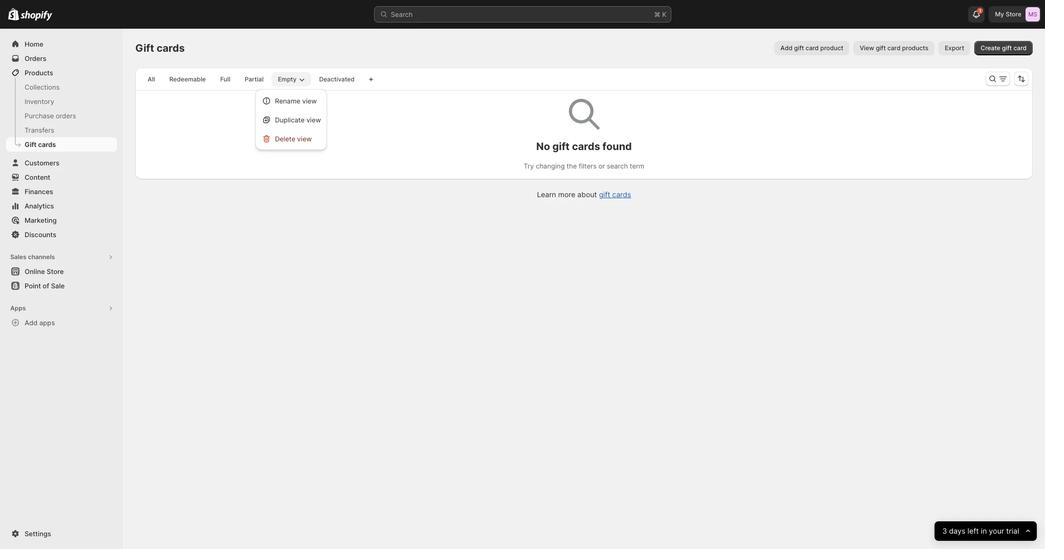 Task type: vqa. For each thing, say whether or not it's contained in the screenshot.
the top Automations
no



Task type: describe. For each thing, give the bounding box(es) containing it.
1 horizontal spatial gift
[[135, 42, 154, 54]]

purchase orders
[[25, 112, 76, 120]]

try changing the filters or search term
[[524, 162, 645, 170]]

search
[[607, 162, 628, 170]]

store for online store
[[47, 268, 64, 276]]

full
[[220, 75, 230, 83]]

marketing link
[[6, 213, 117, 228]]

finances link
[[6, 185, 117, 199]]

1 horizontal spatial shopify image
[[21, 11, 52, 21]]

all link
[[142, 72, 161, 87]]

add for add apps
[[25, 319, 38, 327]]

collections link
[[6, 80, 117, 94]]

online store link
[[6, 265, 117, 279]]

deactivated
[[319, 75, 355, 83]]

collections
[[25, 83, 60, 91]]

products link
[[6, 66, 117, 80]]

create gift card
[[981, 44, 1027, 52]]

my
[[995, 10, 1004, 18]]

trial
[[1007, 527, 1020, 536]]

partial
[[245, 75, 264, 83]]

rename view button
[[259, 92, 324, 109]]

apps
[[10, 305, 26, 312]]

online store
[[25, 268, 64, 276]]

the
[[567, 162, 577, 170]]

duplicate view
[[275, 116, 321, 124]]

⌘
[[654, 10, 661, 18]]

⌘ k
[[654, 10, 667, 18]]

days
[[950, 527, 966, 536]]

content link
[[6, 170, 117, 185]]

product
[[821, 44, 844, 52]]

partial link
[[239, 72, 270, 87]]

try
[[524, 162, 534, 170]]

card for products
[[888, 44, 901, 52]]

cards up filters
[[572, 140, 600, 153]]

sale
[[51, 282, 65, 290]]

inventory link
[[6, 94, 117, 109]]

export
[[945, 44, 965, 52]]

settings
[[25, 530, 51, 538]]

rename view
[[275, 97, 317, 105]]

found
[[603, 140, 632, 153]]

analytics
[[25, 202, 54, 210]]

sales channels
[[10, 253, 55, 261]]

empty search results image
[[569, 99, 600, 130]]

delete view button
[[259, 130, 324, 147]]

gift cards link
[[599, 190, 631, 199]]

in
[[981, 527, 987, 536]]

create
[[981, 44, 1001, 52]]

analytics link
[[6, 199, 117, 213]]

no
[[536, 140, 550, 153]]

cards inside gift cards link
[[38, 140, 56, 149]]

my store image
[[1026, 7, 1040, 22]]

gift for no
[[553, 140, 570, 153]]

1 vertical spatial gift cards
[[25, 140, 56, 149]]

purchase orders link
[[6, 109, 117, 123]]

3 card from the left
[[1014, 44, 1027, 52]]

marketing
[[25, 216, 57, 225]]

left
[[968, 527, 979, 536]]

home
[[25, 40, 43, 48]]

products
[[902, 44, 929, 52]]

1
[[979, 8, 981, 13]]

orders link
[[6, 51, 117, 66]]

transfers link
[[6, 123, 117, 137]]

point of sale
[[25, 282, 65, 290]]

learn more about gift cards
[[537, 190, 631, 199]]

more
[[558, 190, 576, 199]]

gift right about
[[599, 190, 610, 199]]

duplicate view button
[[259, 111, 324, 128]]

point of sale button
[[0, 279, 123, 293]]

delete
[[275, 135, 295, 143]]

redeemable link
[[163, 72, 212, 87]]

delete view
[[275, 135, 312, 143]]

discounts link
[[6, 228, 117, 242]]



Task type: locate. For each thing, give the bounding box(es) containing it.
redeemable
[[169, 75, 206, 83]]

rename
[[275, 97, 300, 105]]

view right the delete on the left of the page
[[297, 135, 312, 143]]

view for delete view
[[297, 135, 312, 143]]

learn
[[537, 190, 556, 199]]

view
[[302, 97, 317, 105], [307, 116, 321, 124], [297, 135, 312, 143]]

add for add gift card product
[[781, 44, 793, 52]]

0 horizontal spatial add
[[25, 319, 38, 327]]

0 vertical spatial store
[[1006, 10, 1022, 18]]

content
[[25, 173, 50, 181]]

0 vertical spatial view
[[302, 97, 317, 105]]

apps
[[39, 319, 55, 327]]

view for rename view
[[302, 97, 317, 105]]

shopify image
[[8, 8, 19, 21], [21, 11, 52, 21]]

sales channels button
[[6, 250, 117, 265]]

card
[[806, 44, 819, 52], [888, 44, 901, 52], [1014, 44, 1027, 52]]

gift for view
[[876, 44, 886, 52]]

view for duplicate view
[[307, 116, 321, 124]]

duplicate
[[275, 116, 305, 124]]

of
[[43, 282, 49, 290]]

1 vertical spatial store
[[47, 268, 64, 276]]

menu
[[259, 92, 324, 147]]

channels
[[28, 253, 55, 261]]

empty button
[[272, 72, 311, 87]]

view gift card products
[[860, 44, 929, 52]]

all
[[148, 75, 155, 83]]

home link
[[6, 37, 117, 51]]

store
[[1006, 10, 1022, 18], [47, 268, 64, 276]]

gift cards down transfers
[[25, 140, 56, 149]]

finances
[[25, 188, 53, 196]]

1 vertical spatial gift
[[25, 140, 36, 149]]

no gift cards found
[[536, 140, 632, 153]]

1 vertical spatial add
[[25, 319, 38, 327]]

add apps
[[25, 319, 55, 327]]

store up 'sale'
[[47, 268, 64, 276]]

0 horizontal spatial gift
[[25, 140, 36, 149]]

add gift card product
[[781, 44, 844, 52]]

gift cards
[[135, 42, 185, 54], [25, 140, 56, 149]]

gift left product
[[794, 44, 804, 52]]

customers link
[[6, 156, 117, 170]]

1 card from the left
[[806, 44, 819, 52]]

1 horizontal spatial gift cards
[[135, 42, 185, 54]]

term
[[630, 162, 645, 170]]

add left apps
[[25, 319, 38, 327]]

2 vertical spatial view
[[297, 135, 312, 143]]

card for product
[[806, 44, 819, 52]]

point
[[25, 282, 41, 290]]

transfers
[[25, 126, 54, 134]]

your
[[989, 527, 1005, 536]]

0 vertical spatial gift cards
[[135, 42, 185, 54]]

0 horizontal spatial gift cards
[[25, 140, 56, 149]]

inventory
[[25, 97, 54, 106]]

tab list containing all
[[139, 72, 363, 87]]

online
[[25, 268, 45, 276]]

add gift card product link
[[775, 41, 850, 55]]

orders
[[25, 54, 46, 63]]

gift for create
[[1002, 44, 1012, 52]]

view gift card products link
[[854, 41, 935, 55]]

about
[[578, 190, 597, 199]]

orders
[[56, 112, 76, 120]]

1 horizontal spatial card
[[888, 44, 901, 52]]

deactivated link
[[313, 72, 361, 87]]

cards up redeemable
[[157, 42, 185, 54]]

card left products
[[888, 44, 901, 52]]

view right duplicate
[[307, 116, 321, 124]]

point of sale link
[[6, 279, 117, 293]]

store for my store
[[1006, 10, 1022, 18]]

1 horizontal spatial add
[[781, 44, 793, 52]]

view right rename
[[302, 97, 317, 105]]

tab list
[[139, 72, 363, 87]]

full link
[[214, 72, 237, 87]]

cards
[[157, 42, 185, 54], [38, 140, 56, 149], [572, 140, 600, 153], [612, 190, 631, 199]]

2 card from the left
[[888, 44, 901, 52]]

cards down transfers
[[38, 140, 56, 149]]

0 vertical spatial add
[[781, 44, 793, 52]]

menu containing rename view
[[259, 92, 324, 147]]

2 horizontal spatial card
[[1014, 44, 1027, 52]]

gift for add
[[794, 44, 804, 52]]

customers
[[25, 159, 59, 167]]

card left product
[[806, 44, 819, 52]]

0 horizontal spatial store
[[47, 268, 64, 276]]

k
[[662, 10, 667, 18]]

apps button
[[6, 301, 117, 316]]

gift right create
[[1002, 44, 1012, 52]]

0 horizontal spatial shopify image
[[8, 8, 19, 21]]

1 vertical spatial view
[[307, 116, 321, 124]]

add
[[781, 44, 793, 52], [25, 319, 38, 327]]

add apps button
[[6, 316, 117, 330]]

sales
[[10, 253, 26, 261]]

store inside button
[[47, 268, 64, 276]]

1 button
[[969, 6, 985, 23]]

add inside button
[[25, 319, 38, 327]]

3 days left in your trial button
[[935, 522, 1037, 541]]

online store button
[[0, 265, 123, 279]]

3
[[943, 527, 947, 536]]

filters
[[579, 162, 597, 170]]

purchase
[[25, 112, 54, 120]]

add left product
[[781, 44, 793, 52]]

0 vertical spatial gift
[[135, 42, 154, 54]]

cards down search
[[612, 190, 631, 199]]

gift cards up 'all'
[[135, 42, 185, 54]]

gift right no
[[553, 140, 570, 153]]

gift cards link
[[6, 137, 117, 152]]

discounts
[[25, 231, 56, 239]]

card right create
[[1014, 44, 1027, 52]]

gift down transfers
[[25, 140, 36, 149]]

or
[[599, 162, 605, 170]]

1 horizontal spatial store
[[1006, 10, 1022, 18]]

settings link
[[6, 527, 117, 541]]

store right my
[[1006, 10, 1022, 18]]

view
[[860, 44, 875, 52]]

my store
[[995, 10, 1022, 18]]

gift up 'all'
[[135, 42, 154, 54]]

3 days left in your trial
[[943, 527, 1020, 536]]

empty
[[278, 75, 297, 83]]

0 horizontal spatial card
[[806, 44, 819, 52]]

gift right view
[[876, 44, 886, 52]]

export button
[[939, 41, 971, 55]]

products
[[25, 69, 53, 77]]

gift
[[794, 44, 804, 52], [876, 44, 886, 52], [1002, 44, 1012, 52], [553, 140, 570, 153], [599, 190, 610, 199]]



